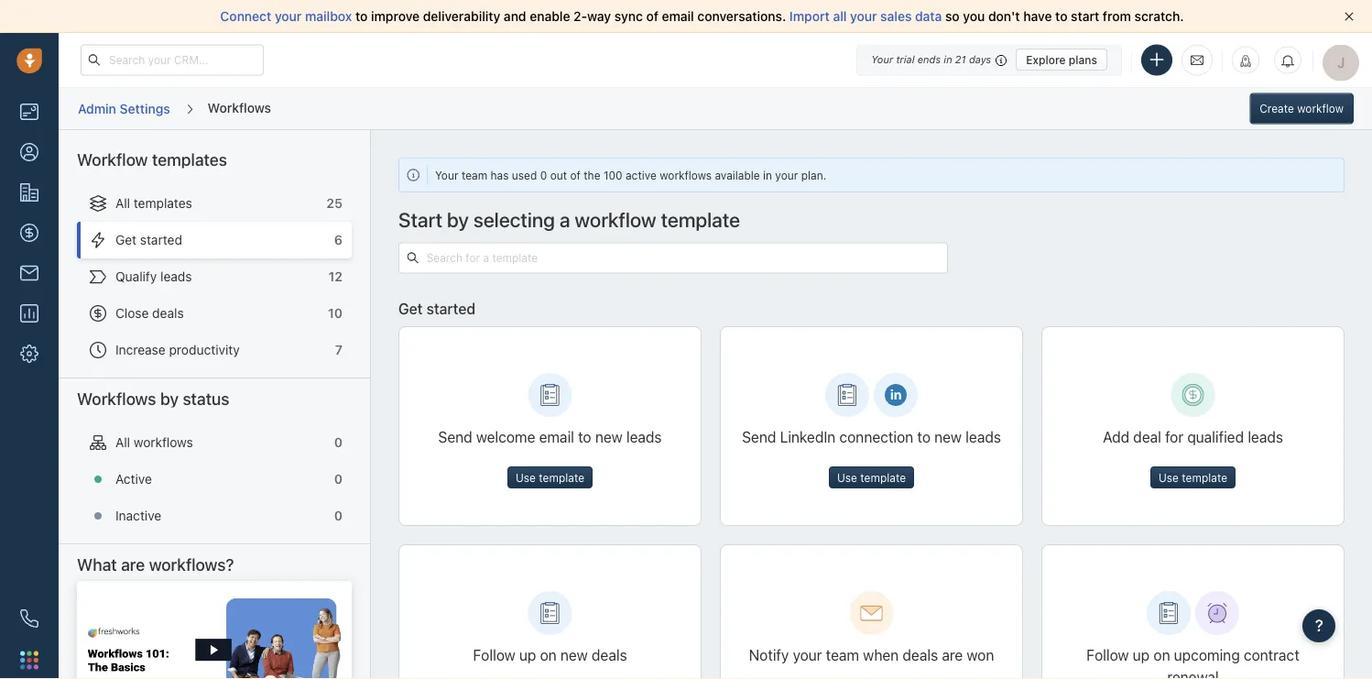 Task type: describe. For each thing, give the bounding box(es) containing it.
deal
[[1134, 428, 1162, 446]]

1 vertical spatial workflows
[[134, 435, 193, 450]]

use for for
[[1159, 471, 1179, 484]]

improve
[[371, 9, 420, 24]]

explore
[[1027, 53, 1066, 66]]

to for send linkedin connection to new leads
[[918, 428, 931, 446]]

inactive
[[115, 508, 162, 523]]

freshworks switcher image
[[20, 651, 38, 669]]

0 vertical spatial of
[[646, 9, 659, 24]]

workflows by status
[[77, 389, 230, 409]]

all templates
[[115, 196, 192, 211]]

phone element
[[11, 600, 48, 637]]

use template for for
[[1159, 471, 1228, 484]]

productivity
[[169, 342, 240, 357]]

follow up on new deals
[[473, 646, 627, 664]]

admin
[[78, 101, 116, 116]]

plan.
[[802, 169, 827, 181]]

workflow templates
[[77, 150, 227, 170]]

100
[[604, 169, 623, 181]]

follow for follow up on upcoming contract renewal
[[1087, 646, 1130, 664]]

deals for follow
[[592, 646, 627, 664]]

qualify
[[115, 269, 157, 284]]

sync
[[615, 9, 643, 24]]

increase productivity
[[115, 342, 240, 357]]

workflows for workflows
[[208, 100, 271, 115]]

close deals
[[115, 306, 184, 321]]

connect your mailbox link
[[220, 9, 356, 24]]

won
[[967, 646, 995, 664]]

create
[[1260, 102, 1295, 115]]

to left start on the top
[[1056, 9, 1068, 24]]

from
[[1103, 9, 1132, 24]]

get started
[[399, 300, 476, 317]]

to for send welcome email to new leads
[[578, 428, 592, 446]]

send welcome email to new leads
[[438, 428, 662, 446]]

connect your mailbox to improve deliverability and enable 2-way sync of email conversations. import all your sales data so you don't have to start from scratch.
[[220, 9, 1185, 24]]

close image
[[1345, 12, 1354, 21]]

0 for active
[[334, 471, 343, 487]]

template up search for a template text box
[[661, 208, 740, 231]]

when
[[864, 646, 899, 664]]

deals for notify
[[903, 646, 939, 664]]

follow up on new deals link
[[455, 545, 646, 679]]

sales
[[881, 9, 912, 24]]

enable
[[530, 9, 570, 24]]

12
[[329, 269, 343, 284]]

7
[[335, 342, 343, 357]]

your for your trial ends in 21 days
[[872, 54, 894, 66]]

templates for all templates
[[134, 196, 192, 211]]

create workflow
[[1260, 102, 1344, 115]]

0 for inactive
[[334, 508, 343, 523]]

send for send welcome email to new leads
[[438, 428, 473, 446]]

and
[[504, 9, 527, 24]]

have
[[1024, 9, 1052, 24]]

active
[[115, 471, 152, 487]]

explore plans link
[[1016, 49, 1108, 71]]

contract
[[1244, 646, 1300, 664]]

templates for workflow templates
[[152, 150, 227, 170]]

2-
[[574, 9, 587, 24]]

add deal for qualified leads
[[1103, 428, 1284, 446]]

25
[[327, 196, 343, 211]]

0 vertical spatial email
[[662, 9, 694, 24]]

1 horizontal spatial workflows
[[660, 169, 712, 181]]

0 horizontal spatial of
[[570, 169, 581, 181]]

don't
[[989, 9, 1021, 24]]

your trial ends in 21 days
[[872, 54, 992, 66]]

welcome
[[476, 428, 536, 446]]

plans
[[1069, 53, 1098, 66]]

21
[[956, 54, 967, 66]]

out
[[550, 169, 567, 181]]

mailbox
[[305, 9, 352, 24]]

admin settings link
[[77, 94, 171, 123]]

template for send welcome email to new leads
[[539, 471, 585, 484]]

data
[[916, 9, 942, 24]]

settings
[[120, 101, 170, 116]]

way
[[587, 9, 611, 24]]

what's new image
[[1240, 55, 1253, 67]]

increase
[[115, 342, 166, 357]]

what
[[77, 555, 117, 575]]

for
[[1166, 428, 1184, 446]]

available
[[715, 169, 760, 181]]

Search your CRM... text field
[[81, 44, 264, 76]]

days
[[969, 54, 992, 66]]

use template for email
[[516, 471, 585, 484]]

send for send linkedin connection to new leads
[[742, 428, 777, 446]]

use template button for email
[[508, 466, 593, 488]]

up for new
[[519, 646, 536, 664]]

10
[[328, 306, 343, 321]]

0 horizontal spatial new
[[561, 646, 588, 664]]

start
[[1071, 9, 1100, 24]]

workflows for workflows by status
[[77, 389, 156, 409]]

has
[[491, 169, 509, 181]]

connect
[[220, 9, 272, 24]]

all
[[833, 9, 847, 24]]

start by selecting a workflow template
[[399, 208, 740, 231]]

started
[[427, 300, 476, 317]]

deliverability
[[423, 9, 501, 24]]

your left "plan."
[[776, 169, 798, 181]]

a
[[560, 208, 571, 231]]

by for start
[[447, 208, 469, 231]]

notify
[[749, 646, 789, 664]]

create workflow button
[[1250, 93, 1354, 124]]

your right notify
[[793, 646, 823, 664]]



Task type: vqa. For each thing, say whether or not it's contained in the screenshot.
Phone IMAGE
yes



Task type: locate. For each thing, give the bounding box(es) containing it.
use template button down send linkedin connection to new leads at the bottom right
[[829, 466, 915, 488]]

1 vertical spatial are
[[942, 646, 963, 664]]

2 horizontal spatial use template
[[1159, 471, 1228, 484]]

notify your team when deals are won link
[[731, 545, 1013, 679]]

deals
[[152, 306, 184, 321], [592, 646, 627, 664], [903, 646, 939, 664]]

0 vertical spatial team
[[462, 169, 488, 181]]

trial
[[897, 54, 915, 66]]

you
[[963, 9, 985, 24]]

email right sync
[[662, 9, 694, 24]]

1 horizontal spatial new
[[595, 428, 623, 446]]

qualified
[[1188, 428, 1245, 446]]

connection
[[840, 428, 914, 446]]

use down send linkedin connection to new leads at the bottom right
[[838, 471, 858, 484]]

use template button for connection
[[829, 466, 915, 488]]

follow for follow up on new deals
[[473, 646, 516, 664]]

use template button down add deal for qualified leads
[[1151, 466, 1236, 488]]

1 horizontal spatial in
[[944, 54, 953, 66]]

workflow
[[1298, 102, 1344, 115], [575, 208, 657, 231]]

use template down send linkedin connection to new leads at the bottom right
[[838, 471, 906, 484]]

workflows?
[[149, 555, 234, 575]]

linkedin
[[780, 428, 836, 446]]

1 horizontal spatial your
[[872, 54, 894, 66]]

scratch.
[[1135, 9, 1185, 24]]

1 vertical spatial by
[[160, 389, 179, 409]]

use
[[516, 471, 536, 484], [838, 471, 858, 484], [1159, 471, 1179, 484]]

use template down add deal for qualified leads
[[1159, 471, 1228, 484]]

1 horizontal spatial use template button
[[829, 466, 915, 488]]

explore plans
[[1027, 53, 1098, 66]]

on inside follow up on upcoming contract renewal
[[1154, 646, 1171, 664]]

3 use template button from the left
[[1151, 466, 1236, 488]]

0 horizontal spatial use template button
[[508, 466, 593, 488]]

0 horizontal spatial in
[[763, 169, 773, 181]]

leads
[[160, 269, 192, 284], [627, 428, 662, 446], [966, 428, 1002, 446], [1248, 428, 1284, 446]]

0 vertical spatial templates
[[152, 150, 227, 170]]

0 vertical spatial workflow
[[1298, 102, 1344, 115]]

conversations.
[[698, 9, 787, 24]]

0 horizontal spatial email
[[539, 428, 575, 446]]

import all your sales data link
[[790, 9, 946, 24]]

0 for all workflows
[[334, 435, 343, 450]]

workflows down workflows by status
[[134, 435, 193, 450]]

by
[[447, 208, 469, 231], [160, 389, 179, 409]]

follow up on upcoming contract renewal
[[1087, 646, 1300, 679]]

send left welcome at the bottom
[[438, 428, 473, 446]]

workflow down the 100
[[575, 208, 657, 231]]

2 horizontal spatial use
[[1159, 471, 1179, 484]]

workflows down search your crm... 'text field'
[[208, 100, 271, 115]]

templates up all templates
[[152, 150, 227, 170]]

1 horizontal spatial team
[[826, 646, 860, 664]]

all for all templates
[[115, 196, 130, 211]]

1 horizontal spatial up
[[1133, 646, 1150, 664]]

0 vertical spatial workflows
[[660, 169, 712, 181]]

2 use from the left
[[838, 471, 858, 484]]

status
[[183, 389, 230, 409]]

1 vertical spatial in
[[763, 169, 773, 181]]

Search for a template text field
[[419, 250, 940, 266]]

your right all
[[851, 9, 877, 24]]

workflow
[[77, 150, 148, 170]]

1 use template from the left
[[516, 471, 585, 484]]

1 horizontal spatial of
[[646, 9, 659, 24]]

1 horizontal spatial on
[[1154, 646, 1171, 664]]

1 horizontal spatial by
[[447, 208, 469, 231]]

2 all from the top
[[115, 435, 130, 450]]

workflow right create
[[1298, 102, 1344, 115]]

1 vertical spatial workflow
[[575, 208, 657, 231]]

template
[[661, 208, 740, 231], [539, 471, 585, 484], [861, 471, 906, 484], [1182, 471, 1228, 484]]

selecting
[[474, 208, 555, 231]]

0 horizontal spatial use
[[516, 471, 536, 484]]

use for connection
[[838, 471, 858, 484]]

use down welcome at the bottom
[[516, 471, 536, 484]]

1 horizontal spatial follow
[[1087, 646, 1130, 664]]

template for send linkedin connection to new leads
[[861, 471, 906, 484]]

close
[[115, 306, 149, 321]]

your
[[275, 9, 302, 24], [851, 9, 877, 24], [776, 169, 798, 181], [793, 646, 823, 664]]

0 vertical spatial your
[[872, 54, 894, 66]]

3 use template from the left
[[1159, 471, 1228, 484]]

all down workflow
[[115, 196, 130, 211]]

so
[[946, 9, 960, 24]]

1 vertical spatial workflows
[[77, 389, 156, 409]]

0 horizontal spatial team
[[462, 169, 488, 181]]

send linkedin connection to new leads
[[742, 428, 1002, 446]]

follow inside follow up on upcoming contract renewal
[[1087, 646, 1130, 664]]

to right mailbox
[[356, 9, 368, 24]]

are
[[121, 555, 145, 575], [942, 646, 963, 664]]

1 vertical spatial of
[[570, 169, 581, 181]]

0 horizontal spatial up
[[519, 646, 536, 664]]

all up active
[[115, 435, 130, 450]]

create workflow link
[[1250, 93, 1354, 124]]

3 use from the left
[[1159, 471, 1179, 484]]

get
[[399, 300, 423, 317]]

templates
[[152, 150, 227, 170], [134, 196, 192, 211]]

2 horizontal spatial deals
[[903, 646, 939, 664]]

1 vertical spatial your
[[435, 169, 459, 181]]

1 horizontal spatial workflow
[[1298, 102, 1344, 115]]

upcoming
[[1175, 646, 1241, 664]]

2 follow from the left
[[1087, 646, 1130, 664]]

0
[[540, 169, 547, 181], [334, 435, 343, 450], [334, 471, 343, 487], [334, 508, 343, 523]]

phone image
[[20, 609, 38, 628]]

new
[[595, 428, 623, 446], [935, 428, 962, 446], [561, 646, 588, 664]]

by for workflows
[[160, 389, 179, 409]]

up inside follow up on upcoming contract renewal
[[1133, 646, 1150, 664]]

use template down send welcome email to new leads
[[516, 471, 585, 484]]

0 horizontal spatial workflows
[[134, 435, 193, 450]]

use template button
[[508, 466, 593, 488], [829, 466, 915, 488], [1151, 466, 1236, 488]]

0 horizontal spatial your
[[435, 169, 459, 181]]

up for upcoming
[[1133, 646, 1150, 664]]

0 horizontal spatial workflow
[[575, 208, 657, 231]]

on for upcoming
[[1154, 646, 1171, 664]]

what are workflows?
[[77, 555, 234, 575]]

2 use template button from the left
[[829, 466, 915, 488]]

use template
[[516, 471, 585, 484], [838, 471, 906, 484], [1159, 471, 1228, 484]]

email right welcome at the bottom
[[539, 428, 575, 446]]

template down qualified
[[1182, 471, 1228, 484]]

0 vertical spatial are
[[121, 555, 145, 575]]

active
[[626, 169, 657, 181]]

to right welcome at the bottom
[[578, 428, 592, 446]]

1 all from the top
[[115, 196, 130, 211]]

0 horizontal spatial are
[[121, 555, 145, 575]]

are right the what
[[121, 555, 145, 575]]

are left won
[[942, 646, 963, 664]]

your left trial
[[872, 54, 894, 66]]

2 horizontal spatial use template button
[[1151, 466, 1236, 488]]

templates down workflow templates
[[134, 196, 192, 211]]

template down send welcome email to new leads
[[539, 471, 585, 484]]

2 horizontal spatial new
[[935, 428, 962, 446]]

new for connection
[[935, 428, 962, 446]]

workflows
[[208, 100, 271, 115], [77, 389, 156, 409]]

workflows right 'active'
[[660, 169, 712, 181]]

use template button for for
[[1151, 466, 1236, 488]]

in right available
[[763, 169, 773, 181]]

all workflows
[[115, 435, 193, 450]]

1 send from the left
[[438, 428, 473, 446]]

used
[[512, 169, 537, 181]]

1 use template button from the left
[[508, 466, 593, 488]]

workflows
[[660, 169, 712, 181], [134, 435, 193, 450]]

new for email
[[595, 428, 623, 446]]

to for connect your mailbox to improve deliverability and enable 2-way sync of email conversations. import all your sales data so you don't have to start from scratch.
[[356, 9, 368, 24]]

0 horizontal spatial on
[[540, 646, 557, 664]]

add
[[1103, 428, 1130, 446]]

use template button down send welcome email to new leads
[[508, 466, 593, 488]]

1 vertical spatial templates
[[134, 196, 192, 211]]

to right connection
[[918, 428, 931, 446]]

0 vertical spatial workflows
[[208, 100, 271, 115]]

1 vertical spatial team
[[826, 646, 860, 664]]

0 horizontal spatial follow
[[473, 646, 516, 664]]

0 vertical spatial by
[[447, 208, 469, 231]]

1 horizontal spatial use template
[[838, 471, 906, 484]]

on for new
[[540, 646, 557, 664]]

renewal
[[1168, 668, 1219, 679]]

send email image
[[1191, 53, 1204, 68]]

1 up from the left
[[519, 646, 536, 664]]

0 vertical spatial all
[[115, 196, 130, 211]]

your for your team has used 0 out of the 100 active workflows available in your plan.
[[435, 169, 459, 181]]

in left 21
[[944, 54, 953, 66]]

1 vertical spatial email
[[539, 428, 575, 446]]

use for email
[[516, 471, 536, 484]]

2 send from the left
[[742, 428, 777, 446]]

1 horizontal spatial are
[[942, 646, 963, 664]]

on
[[540, 646, 557, 664], [1154, 646, 1171, 664]]

0 horizontal spatial by
[[160, 389, 179, 409]]

of left the
[[570, 169, 581, 181]]

in
[[944, 54, 953, 66], [763, 169, 773, 181]]

0 horizontal spatial deals
[[152, 306, 184, 321]]

by right start
[[447, 208, 469, 231]]

1 horizontal spatial send
[[742, 428, 777, 446]]

your
[[872, 54, 894, 66], [435, 169, 459, 181]]

of
[[646, 9, 659, 24], [570, 169, 581, 181]]

0 horizontal spatial use template
[[516, 471, 585, 484]]

use template for connection
[[838, 471, 906, 484]]

the
[[584, 169, 601, 181]]

template for add deal for qualified leads
[[1182, 471, 1228, 484]]

ends
[[918, 54, 941, 66]]

team left has
[[462, 169, 488, 181]]

start
[[399, 208, 443, 231]]

all for all workflows
[[115, 435, 130, 450]]

workflow inside button
[[1298, 102, 1344, 115]]

0 horizontal spatial workflows
[[77, 389, 156, 409]]

import
[[790, 9, 830, 24]]

follow up on upcoming contract renewal link
[[1043, 545, 1344, 679]]

2 use template from the left
[[838, 471, 906, 484]]

your team has used 0 out of the 100 active workflows available in your plan.
[[435, 169, 827, 181]]

0 horizontal spatial send
[[438, 428, 473, 446]]

follow
[[473, 646, 516, 664], [1087, 646, 1130, 664]]

admin settings
[[78, 101, 170, 116]]

1 on from the left
[[540, 646, 557, 664]]

your up start
[[435, 169, 459, 181]]

2 on from the left
[[1154, 646, 1171, 664]]

notify your team when deals are won
[[749, 646, 995, 664]]

1 follow from the left
[[473, 646, 516, 664]]

1 horizontal spatial deals
[[592, 646, 627, 664]]

send left linkedin
[[742, 428, 777, 446]]

use down for
[[1159, 471, 1179, 484]]

workflows down increase
[[77, 389, 156, 409]]

of right sync
[[646, 9, 659, 24]]

your left mailbox
[[275, 9, 302, 24]]

by left status
[[160, 389, 179, 409]]

team
[[462, 169, 488, 181], [826, 646, 860, 664]]

1 horizontal spatial email
[[662, 9, 694, 24]]

qualify leads
[[115, 269, 192, 284]]

0 vertical spatial in
[[944, 54, 953, 66]]

2 up from the left
[[1133, 646, 1150, 664]]

template down connection
[[861, 471, 906, 484]]

1 horizontal spatial use
[[838, 471, 858, 484]]

1 horizontal spatial workflows
[[208, 100, 271, 115]]

1 use from the left
[[516, 471, 536, 484]]

1 vertical spatial all
[[115, 435, 130, 450]]

to
[[356, 9, 368, 24], [1056, 9, 1068, 24], [578, 428, 592, 446], [918, 428, 931, 446]]

team left when
[[826, 646, 860, 664]]



